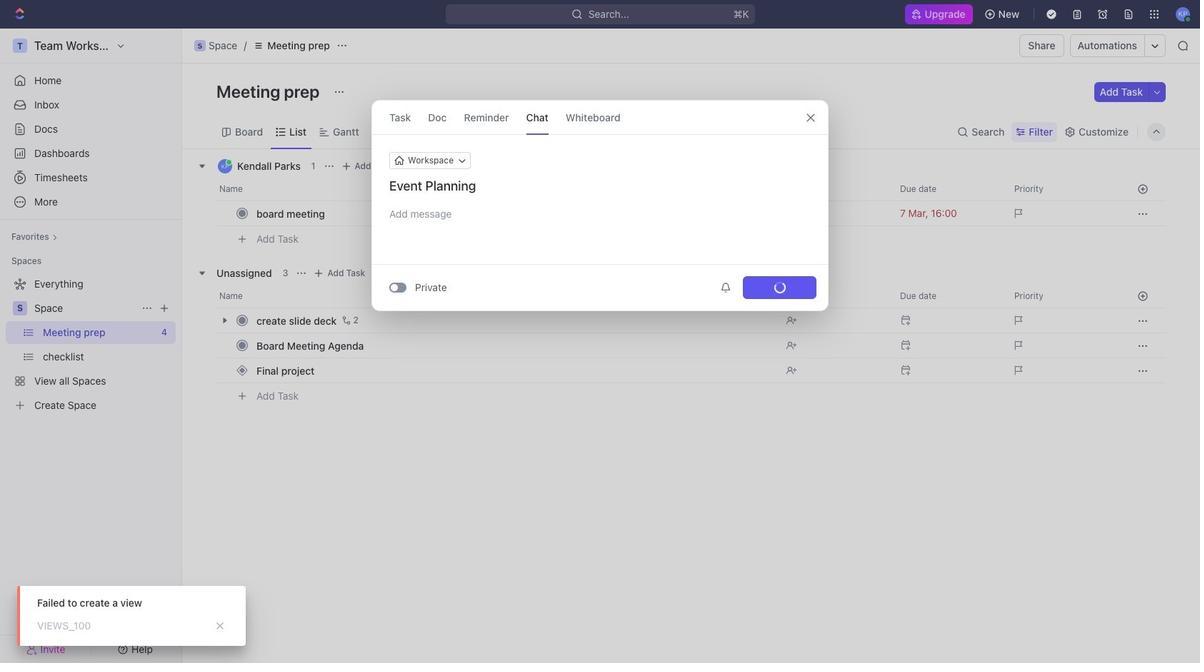 Task type: vqa. For each thing, say whether or not it's contained in the screenshot.
'wifi' image to the top
no



Task type: describe. For each thing, give the bounding box(es) containing it.
Name this Chat... field
[[372, 178, 828, 195]]

invite user image
[[26, 643, 38, 656]]



Task type: locate. For each thing, give the bounding box(es) containing it.
space, , element inside sidebar navigation
[[13, 301, 27, 316]]

0 horizontal spatial space, , element
[[13, 301, 27, 316]]

dialog
[[371, 100, 829, 311]]

sidebar navigation
[[0, 29, 182, 664]]

1 horizontal spatial space, , element
[[194, 40, 206, 51]]

0 vertical spatial space, , element
[[194, 40, 206, 51]]

1 vertical spatial space, , element
[[13, 301, 27, 316]]

space, , element
[[194, 40, 206, 51], [13, 301, 27, 316]]



